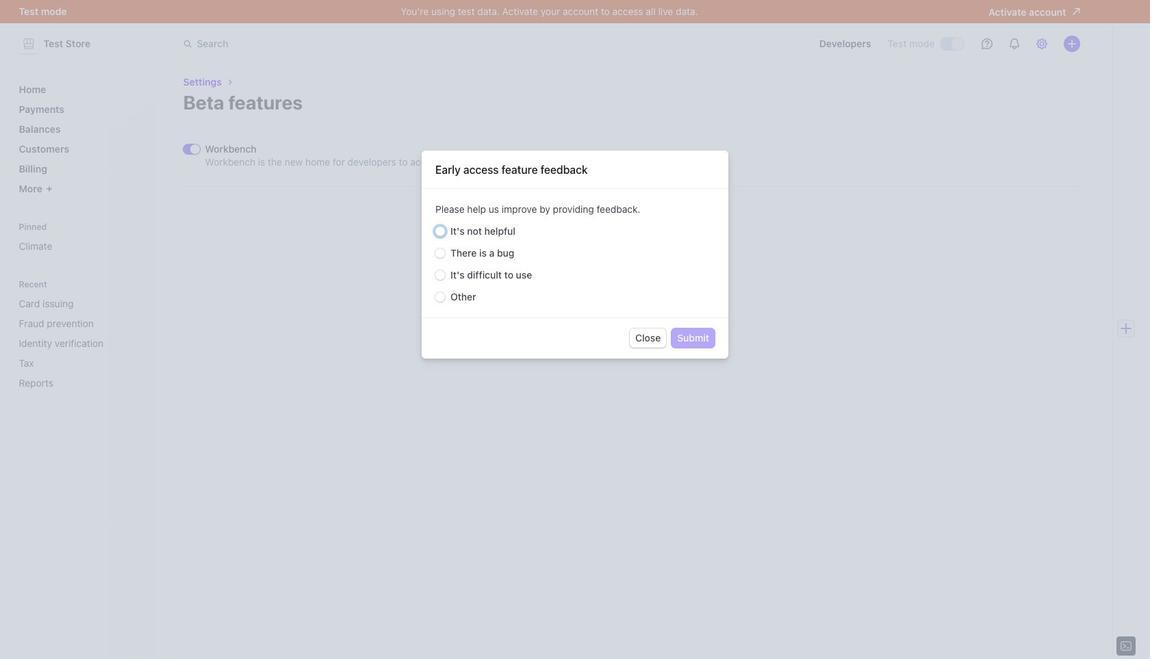 Task type: locate. For each thing, give the bounding box(es) containing it.
2 recent element from the top
[[13, 292, 148, 394]]

pinned element
[[13, 222, 148, 257]]

None search field
[[175, 31, 561, 56]]

recent element
[[13, 279, 148, 394], [13, 292, 148, 394]]



Task type: describe. For each thing, give the bounding box(es) containing it.
core navigation links element
[[13, 78, 148, 200]]

1 recent element from the top
[[13, 279, 148, 394]]



Task type: vqa. For each thing, say whether or not it's contained in the screenshot.
the Recent Element
yes



